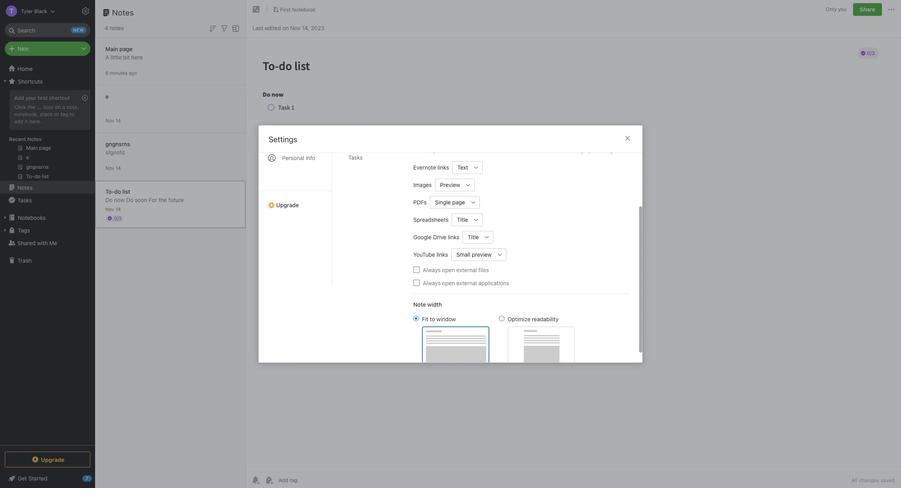 Task type: vqa. For each thing, say whether or not it's contained in the screenshot.


Task type: describe. For each thing, give the bounding box(es) containing it.
tab list containing personal info
[[259, 76, 332, 285]]

now
[[114, 196, 125, 203]]

1 horizontal spatial upgrade
[[276, 202, 299, 208]]

choose your default views for new links and attachments.
[[413, 147, 552, 154]]

only
[[826, 6, 837, 12]]

files
[[479, 267, 489, 273]]

readability
[[532, 316, 559, 322]]

nov down the e in the left top of the page
[[105, 118, 114, 123]]

title for spreadsheets
[[457, 216, 468, 223]]

click
[[14, 104, 26, 110]]

first
[[280, 6, 291, 13]]

google
[[413, 234, 432, 241]]

first
[[38, 95, 48, 101]]

google drive links
[[413, 234, 460, 241]]

evernote links
[[413, 164, 449, 171]]

home link
[[0, 62, 95, 75]]

always open external applications
[[423, 280, 509, 286]]

tags
[[18, 227, 30, 234]]

small preview button
[[451, 248, 494, 261]]

notebooks
[[18, 214, 46, 221]]

or
[[54, 111, 59, 117]]

4
[[105, 25, 108, 31]]

single page button
[[430, 196, 467, 209]]

notebook,
[[14, 111, 38, 117]]

first notebook button
[[270, 4, 318, 15]]

small
[[457, 251, 470, 258]]

icon on a note, notebook, stack or tag to add it here.
[[14, 104, 79, 124]]

notebooks link
[[0, 211, 95, 224]]

small preview
[[457, 251, 492, 258]]

pdfs
[[413, 199, 427, 206]]

you
[[838, 6, 847, 12]]

note width
[[413, 301, 442, 308]]

group inside tree
[[0, 88, 95, 184]]

nov 14 for e
[[105, 118, 121, 123]]

tasks inside button
[[17, 197, 32, 204]]

spreadsheets
[[413, 216, 449, 223]]

1 vertical spatial notes
[[27, 136, 41, 142]]

attachments.
[[520, 147, 552, 154]]

always open external files
[[423, 267, 489, 273]]

Choose default view option for YouTube links field
[[451, 248, 507, 261]]

saved
[[881, 477, 895, 484]]

settings
[[269, 135, 297, 144]]

note
[[413, 301, 426, 308]]

Always open external applications checkbox
[[413, 280, 420, 286]]

new button
[[5, 42, 90, 56]]

stack
[[40, 111, 53, 117]]

single page
[[435, 199, 465, 206]]

and
[[510, 147, 519, 154]]

fit to window
[[422, 316, 456, 322]]

Fit to window radio
[[413, 316, 419, 321]]

it
[[25, 118, 28, 124]]

shared with me
[[17, 240, 57, 246]]

choose
[[413, 147, 432, 154]]

3 14 from the top
[[116, 206, 121, 212]]

edited
[[265, 24, 281, 31]]

add a reminder image
[[251, 476, 260, 485]]

changes
[[859, 477, 879, 484]]

Search text field
[[10, 23, 85, 37]]

always for always open external applications
[[423, 280, 441, 286]]

nov 14 for gngnsrns
[[105, 165, 121, 171]]

14 for gngnsrns
[[116, 165, 121, 171]]

2 vertical spatial notes
[[17, 184, 33, 191]]

only you
[[826, 6, 847, 12]]

3 nov 14 from the top
[[105, 206, 121, 212]]

optimize readability
[[508, 316, 559, 322]]

me
[[49, 240, 57, 246]]

tasks inside tab
[[348, 154, 363, 161]]

notes
[[110, 25, 124, 31]]

default
[[445, 147, 462, 154]]

personal info
[[282, 155, 315, 161]]

a little bit here
[[105, 54, 143, 60]]

1 do from the left
[[105, 196, 113, 203]]

share
[[860, 6, 876, 13]]

gngnsrns sfgnsfd
[[105, 141, 130, 156]]

the inside tree
[[27, 104, 35, 110]]

applications
[[479, 280, 509, 286]]

all
[[852, 477, 858, 484]]

open for always open external applications
[[442, 280, 455, 286]]

icon
[[43, 104, 53, 110]]

notes inside note list element
[[112, 8, 134, 17]]

views
[[463, 147, 477, 154]]

14,
[[302, 24, 309, 31]]

new
[[17, 45, 29, 52]]

a
[[62, 104, 65, 110]]

trash link
[[0, 254, 95, 267]]

shortcuts
[[18, 78, 43, 85]]

external for files
[[457, 267, 477, 273]]

recent notes
[[9, 136, 41, 142]]

title button for google drive links
[[463, 231, 481, 244]]

Choose default view option for Google Drive links field
[[463, 231, 494, 244]]

here
[[131, 54, 143, 60]]

Optimize readability radio
[[499, 316, 505, 321]]

last edited on nov 14, 2023
[[252, 24, 324, 31]]

recent
[[9, 136, 26, 142]]

my
[[577, 147, 584, 154]]

2023
[[311, 24, 324, 31]]



Task type: locate. For each thing, give the bounding box(es) containing it.
...
[[37, 104, 42, 110]]

window
[[437, 316, 456, 322]]

add tag image
[[264, 476, 274, 485]]

the right the 'for'
[[159, 196, 167, 203]]

title button
[[452, 213, 470, 226], [463, 231, 481, 244]]

nov up 0/3
[[105, 206, 114, 212]]

are
[[567, 147, 575, 154]]

0 vertical spatial notes
[[112, 8, 134, 17]]

title up the small preview button
[[468, 234, 479, 241]]

what
[[553, 147, 566, 154]]

1 vertical spatial your
[[433, 147, 444, 154]]

width
[[427, 301, 442, 308]]

tag
[[61, 111, 68, 117]]

1 horizontal spatial to
[[430, 316, 435, 322]]

home
[[17, 65, 33, 72]]

1 vertical spatial open
[[442, 280, 455, 286]]

1 horizontal spatial do
[[126, 196, 133, 203]]

Choose default view option for Spreadsheets field
[[452, 213, 483, 226]]

on left a
[[55, 104, 61, 110]]

tasks tab
[[342, 151, 401, 164]]

14
[[116, 118, 121, 123], [116, 165, 121, 171], [116, 206, 121, 212]]

0/3
[[114, 215, 122, 221]]

links left the text button
[[438, 164, 449, 171]]

0 vertical spatial to
[[70, 111, 75, 117]]

all changes saved
[[852, 477, 895, 484]]

on inside note window element
[[282, 24, 289, 31]]

links left and on the right of page
[[497, 147, 508, 154]]

page for main page
[[119, 45, 133, 52]]

0 horizontal spatial on
[[55, 104, 61, 110]]

do down list
[[126, 196, 133, 203]]

1 vertical spatial on
[[55, 104, 61, 110]]

to
[[70, 111, 75, 117], [430, 316, 435, 322]]

group
[[0, 88, 95, 184]]

0 vertical spatial upgrade button
[[259, 191, 332, 212]]

1 external from the top
[[457, 267, 477, 273]]

here.
[[29, 118, 41, 124]]

text button
[[452, 161, 470, 174]]

links right "drive"
[[448, 234, 460, 241]]

settings image
[[81, 6, 90, 16]]

gngnsrns
[[105, 141, 130, 147]]

0 horizontal spatial tasks
[[17, 197, 32, 204]]

1 vertical spatial tasks
[[17, 197, 32, 204]]

shortcut
[[49, 95, 70, 101]]

page up bit at left top
[[119, 45, 133, 52]]

your for default
[[433, 147, 444, 154]]

Note Editor text field
[[246, 38, 901, 472]]

your for first
[[25, 95, 36, 101]]

first notebook
[[280, 6, 316, 13]]

2 nov 14 from the top
[[105, 165, 121, 171]]

0 vertical spatial always
[[423, 267, 441, 273]]

0 vertical spatial external
[[457, 267, 477, 273]]

trash
[[17, 257, 32, 264]]

open down always open external files
[[442, 280, 455, 286]]

expand tags image
[[2, 227, 8, 233]]

2 external from the top
[[457, 280, 477, 286]]

1 horizontal spatial the
[[159, 196, 167, 203]]

new
[[486, 147, 496, 154]]

6
[[105, 70, 108, 76]]

external
[[457, 267, 477, 273], [457, 280, 477, 286]]

1 vertical spatial the
[[159, 196, 167, 203]]

do
[[105, 196, 113, 203], [126, 196, 133, 203]]

1 vertical spatial external
[[457, 280, 477, 286]]

0 horizontal spatial to
[[70, 111, 75, 117]]

title button for spreadsheets
[[452, 213, 470, 226]]

page right single
[[452, 199, 465, 206]]

nov 14 down sfgnsfd
[[105, 165, 121, 171]]

0 vertical spatial title
[[457, 216, 468, 223]]

notes up the tasks button
[[17, 184, 33, 191]]

Choose default view option for Images field
[[435, 179, 475, 191]]

open
[[442, 267, 455, 273], [442, 280, 455, 286]]

0 vertical spatial on
[[282, 24, 289, 31]]

1 horizontal spatial upgrade button
[[259, 191, 332, 212]]

page for single page
[[452, 199, 465, 206]]

a
[[105, 54, 109, 60]]

1 vertical spatial always
[[423, 280, 441, 286]]

0 vertical spatial nov 14
[[105, 118, 121, 123]]

2 14 from the top
[[116, 165, 121, 171]]

nov 14 up gngnsrns
[[105, 118, 121, 123]]

nov
[[290, 24, 301, 31], [105, 118, 114, 123], [105, 165, 114, 171], [105, 206, 114, 212]]

main
[[105, 45, 118, 52]]

page inside note list element
[[119, 45, 133, 52]]

shared
[[17, 240, 36, 246]]

0 horizontal spatial your
[[25, 95, 36, 101]]

your
[[25, 95, 36, 101], [433, 147, 444, 154]]

always
[[423, 267, 441, 273], [423, 280, 441, 286]]

page
[[119, 45, 133, 52], [452, 199, 465, 206]]

nov down sfgnsfd
[[105, 165, 114, 171]]

14 up gngnsrns
[[116, 118, 121, 123]]

personal
[[282, 155, 304, 161]]

2 vertical spatial nov 14
[[105, 206, 121, 212]]

bit
[[123, 54, 130, 60]]

click the ...
[[14, 104, 42, 110]]

always for always open external files
[[423, 267, 441, 273]]

always right always open external applications checkbox
[[423, 280, 441, 286]]

options?
[[586, 147, 607, 154]]

tree
[[0, 62, 95, 445]]

1 vertical spatial title button
[[463, 231, 481, 244]]

close image
[[623, 134, 633, 143]]

to down note,
[[70, 111, 75, 117]]

group containing add your first shortcut
[[0, 88, 95, 184]]

what are my options?
[[553, 147, 607, 154]]

main page
[[105, 45, 133, 52]]

note,
[[67, 104, 79, 110]]

external up "always open external applications"
[[457, 267, 477, 273]]

for
[[478, 147, 485, 154]]

nov left "14,"
[[290, 24, 301, 31]]

0 vertical spatial tasks
[[348, 154, 363, 161]]

0 vertical spatial page
[[119, 45, 133, 52]]

1 vertical spatial page
[[452, 199, 465, 206]]

0 vertical spatial the
[[27, 104, 35, 110]]

youtube links
[[413, 251, 448, 258]]

single
[[435, 199, 451, 206]]

1 horizontal spatial page
[[452, 199, 465, 206]]

minutes
[[110, 70, 128, 76]]

do down to-
[[105, 196, 113, 203]]

on right edited
[[282, 24, 289, 31]]

with
[[37, 240, 48, 246]]

1 14 from the top
[[116, 118, 121, 123]]

external down always open external files
[[457, 280, 477, 286]]

2 open from the top
[[442, 280, 455, 286]]

ago
[[129, 70, 137, 76]]

always right always open external files option at the left
[[423, 267, 441, 273]]

2 always from the top
[[423, 280, 441, 286]]

tree containing home
[[0, 62, 95, 445]]

1 always from the top
[[423, 267, 441, 273]]

Always open external files checkbox
[[413, 267, 420, 273]]

0 vertical spatial open
[[442, 267, 455, 273]]

0 horizontal spatial page
[[119, 45, 133, 52]]

to-do list do now do soon for the future
[[105, 188, 184, 203]]

add
[[14, 95, 24, 101]]

1 vertical spatial 14
[[116, 165, 121, 171]]

title for google drive links
[[468, 234, 479, 241]]

option group
[[413, 315, 575, 365]]

nov 14 up 0/3
[[105, 206, 121, 212]]

evernote
[[413, 164, 436, 171]]

6 minutes ago
[[105, 70, 137, 76]]

nov inside note window element
[[290, 24, 301, 31]]

page inside single page button
[[452, 199, 465, 206]]

0 vertical spatial 14
[[116, 118, 121, 123]]

1 vertical spatial title
[[468, 234, 479, 241]]

the inside the "to-do list do now do soon for the future"
[[159, 196, 167, 203]]

to right fit
[[430, 316, 435, 322]]

notes link
[[0, 181, 95, 194]]

2 vertical spatial 14
[[116, 206, 121, 212]]

note list element
[[95, 0, 246, 488]]

1 vertical spatial nov 14
[[105, 165, 121, 171]]

soon
[[135, 196, 147, 203]]

1 nov 14 from the top
[[105, 118, 121, 123]]

14 for e
[[116, 118, 121, 123]]

14 up 0/3
[[116, 206, 121, 212]]

little
[[111, 54, 122, 60]]

on
[[282, 24, 289, 31], [55, 104, 61, 110]]

the
[[27, 104, 35, 110], [159, 196, 167, 203]]

shortcuts button
[[0, 75, 95, 88]]

option group containing fit to window
[[413, 315, 575, 365]]

Choose default view option for PDFs field
[[430, 196, 480, 209]]

your left default
[[433, 147, 444, 154]]

1 open from the top
[[442, 267, 455, 273]]

4 notes
[[105, 25, 124, 31]]

list
[[122, 188, 130, 195]]

links down "drive"
[[437, 251, 448, 258]]

title inside choose default view option for spreadsheets field
[[457, 216, 468, 223]]

open up "always open external applications"
[[442, 267, 455, 273]]

notes
[[112, 8, 134, 17], [27, 136, 41, 142], [17, 184, 33, 191]]

note window element
[[246, 0, 901, 488]]

your up click the ...
[[25, 95, 36, 101]]

e
[[105, 93, 109, 100]]

2 do from the left
[[126, 196, 133, 203]]

for
[[149, 196, 157, 203]]

tab list
[[259, 76, 332, 285]]

0 vertical spatial title button
[[452, 213, 470, 226]]

1 horizontal spatial on
[[282, 24, 289, 31]]

expand note image
[[252, 5, 261, 14]]

optimize
[[508, 316, 531, 322]]

0 vertical spatial your
[[25, 95, 36, 101]]

notes up notes
[[112, 8, 134, 17]]

Choose default view option for Evernote links field
[[452, 161, 483, 174]]

1 vertical spatial upgrade button
[[5, 452, 90, 468]]

to-
[[105, 188, 114, 195]]

0 horizontal spatial the
[[27, 104, 35, 110]]

do
[[114, 188, 121, 195]]

None search field
[[10, 23, 85, 37]]

your inside tree
[[25, 95, 36, 101]]

0 horizontal spatial upgrade
[[41, 456, 64, 463]]

notes right recent
[[27, 136, 41, 142]]

0 horizontal spatial upgrade button
[[5, 452, 90, 468]]

external for applications
[[457, 280, 477, 286]]

title button up the small preview button
[[463, 231, 481, 244]]

title button down single page field
[[452, 213, 470, 226]]

1 horizontal spatial tasks
[[348, 154, 363, 161]]

expand notebooks image
[[2, 214, 8, 221]]

1 vertical spatial upgrade
[[41, 456, 64, 463]]

on inside icon on a note, notebook, stack or tag to add it here.
[[55, 104, 61, 110]]

0 horizontal spatial do
[[105, 196, 113, 203]]

drive
[[433, 234, 446, 241]]

title inside field
[[468, 234, 479, 241]]

1 horizontal spatial your
[[433, 147, 444, 154]]

0 vertical spatial upgrade
[[276, 202, 299, 208]]

the left ...
[[27, 104, 35, 110]]

title down single page field
[[457, 216, 468, 223]]

open for always open external files
[[442, 267, 455, 273]]

preview button
[[435, 179, 462, 191]]

to inside icon on a note, notebook, stack or tag to add it here.
[[70, 111, 75, 117]]

1 vertical spatial to
[[430, 316, 435, 322]]

share button
[[853, 3, 882, 16]]

14 down sfgnsfd
[[116, 165, 121, 171]]



